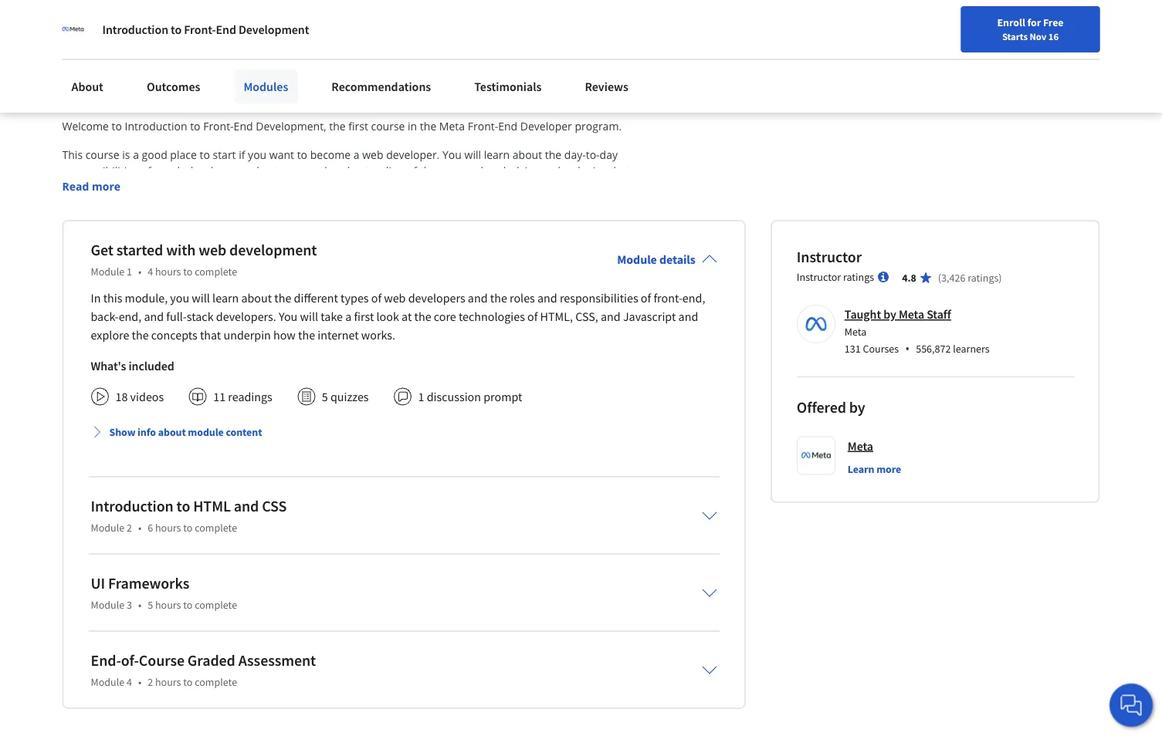 Task type: describe. For each thing, give the bounding box(es) containing it.
frameworks
[[108, 575, 190, 594]]

about inside this course is a good place to start if you want to become a web developer. you will learn about the day-to-day responsibilities of a web developer and get a general understanding of the core and underlying technologies that power the internet. you will learn how front-end developers create websites and applications that work well and are easy to maintain. you'll be introduced to the core web development technologies like html and css and get opportunities to practice using them. you will also be introduced to modern ui frameworks such as bootstrap and react that make it easy to create interactive user experiences. by the end of the course, you will be able to: - describe the front-end developer role - explain the core and underlying technologies that power the internet - use html to create a simple webpage - use css to control the appearance of a simple webpage - explain what react is - describe the applications and characteristics of the most popular ui frameworks for the final project in this course, you will create and edit a webpage using html and the bootstrap css framework. using a responsive layout grid, you will construct a responsive webpage containing text and images that looks great on any size screen. this is a beginner course intended for learners eager to learn the fundamentals of web development. to succeed in this course, you do not need prior web development experience, only basic internet navigation skills and an eagerness to get started with coding.
[[513, 148, 542, 162]]

0 vertical spatial 5
[[322, 390, 328, 405]]

0 horizontal spatial underlying
[[174, 326, 228, 341]]

ui frameworks module 3 • 5 hours to complete
[[91, 575, 237, 613]]

edit
[[334, 423, 353, 438]]

offered
[[797, 398, 847, 417]]

course up need
[[153, 488, 187, 503]]

layout
[[160, 440, 191, 454]]

556,872
[[916, 342, 951, 356]]

front- inside in this module, you will learn about the different types of web developers and the roles and responsibilities of front-end, back-end, and full-stack developers. you will take a first look at the core technologies of html, css, and javascript and explore the concepts that underpin how the internet works.
[[654, 291, 683, 306]]

to-
[[586, 148, 600, 162]]

create down the understanding
[[331, 180, 363, 195]]

day
[[600, 148, 618, 162]]

an
[[569, 505, 582, 519]]

most
[[328, 391, 354, 406]]

to up place at the left top of page
[[190, 119, 200, 134]]

• for started
[[138, 265, 142, 279]]

also
[[136, 245, 156, 260]]

of down developer.
[[407, 164, 417, 179]]

of down good in the top left of the page
[[141, 164, 151, 179]]

a right edit
[[356, 423, 362, 438]]

introduction for front-
[[102, 22, 168, 37]]

module for get started with web development
[[91, 265, 125, 279]]

1 vertical spatial react
[[135, 375, 163, 390]]

images
[[525, 440, 561, 454]]

to up experiences.
[[165, 229, 175, 244]]

to left 'start'
[[200, 148, 210, 162]]

get
[[91, 241, 113, 260]]

meta image
[[62, 19, 84, 40]]

module details
[[617, 252, 696, 267]]

0 vertical spatial 4
[[154, 72, 165, 99]]

in right the "succeed"
[[633, 488, 642, 503]]

0 horizontal spatial easy
[[575, 245, 597, 260]]

end left development on the top left of the page
[[216, 22, 236, 37]]

)
[[999, 271, 1002, 285]]

experiences.
[[143, 261, 206, 276]]

taught by meta staff image
[[799, 308, 833, 342]]

html up containing
[[443, 423, 472, 438]]

introduction to front-end development
[[102, 22, 309, 37]]

(
[[938, 271, 942, 285]]

screen.
[[105, 456, 141, 471]]

the left most
[[309, 391, 325, 406]]

starts
[[1003, 30, 1028, 42]]

• for by
[[906, 340, 910, 357]]

eagerness
[[584, 505, 636, 519]]

development up modern
[[246, 229, 313, 244]]

different
[[294, 291, 338, 306]]

how inside in this module, you will learn about the different types of web developers and the roles and responsibilities of front-end, back-end, and full-stack developers. you will take a first look at the core technologies of html, css, and javascript and explore the concepts that underpin how the internet works.
[[274, 328, 296, 343]]

module down practice
[[617, 252, 657, 267]]

for inside this course is a good place to start if you want to become a web developer. you will learn about the day-to-day responsibilities of a web developer and get a general understanding of the core and underlying technologies that power the internet. you will learn how front-end developers create websites and applications that work well and are easy to maintain. you'll be introduced to the core web development technologies like html and css and get opportunities to practice using them. you will also be introduced to modern ui frameworks such as bootstrap and react that make it easy to create interactive user experiences. by the end of the course, you will be able to: - describe the front-end developer role - explain the core and underlying technologies that power the internet - use html to create a simple webpage - use css to control the appearance of a simple webpage - explain what react is - describe the applications and characteristics of the most popular ui frameworks for the final project in this course, you will create and edit a webpage using html and the bootstrap css framework. using a responsive layout grid, you will construct a responsive webpage containing text and images that looks great on any size screen. this is a beginner course intended for learners eager to learn the fundamentals of web development. to succeed in this course, you do not need prior web development experience, only basic internet navigation skills and an eagerness to get started with coding.
[[238, 488, 252, 503]]

any
[[62, 456, 80, 471]]

0 vertical spatial first
[[349, 119, 368, 134]]

16
[[1049, 30, 1059, 42]]

0 vertical spatial get
[[262, 164, 278, 179]]

1 horizontal spatial underlying
[[486, 164, 540, 179]]

internet inside in this module, you will learn about the different types of web developers and the roles and responsibilities of front-end, back-end, and full-stack developers. you will take a first look at the core technologies of html, css, and javascript and explore the concepts that underpin how the internet works.
[[318, 328, 359, 343]]

web inside in this module, you will learn about the different types of web developers and the roles and responsibilities of front-end, back-end, and full-stack developers. you will take a first look at the core technologies of html, css, and javascript and explore the concepts that underpin how the internet works.
[[384, 291, 406, 306]]

html up as
[[403, 229, 432, 244]]

2 horizontal spatial end
[[250, 180, 270, 195]]

4.8
[[902, 271, 917, 285]]

1 horizontal spatial be
[[159, 245, 172, 260]]

1 horizontal spatial easy
[[613, 180, 636, 195]]

of right types
[[371, 291, 382, 306]]

show info about module content button
[[85, 419, 268, 447]]

developers.
[[216, 309, 276, 325]]

2 horizontal spatial get
[[652, 505, 668, 519]]

the down the different
[[298, 328, 315, 343]]

core down developer.
[[439, 164, 462, 179]]

stack
[[187, 309, 214, 325]]

technologies inside in this module, you will learn about the different types of web developers and the roles and responsibilities of front-end, back-end, and full-stack developers. you will take a first look at the core technologies of html, css, and javascript and explore the concepts that underpin how the internet works.
[[459, 309, 525, 325]]

1 horizontal spatial simple
[[267, 359, 301, 373]]

webpage up appearance
[[215, 342, 261, 357]]

the down 'user' at the left
[[132, 294, 148, 308]]

learn down testimonials
[[484, 148, 510, 162]]

2 horizontal spatial ui
[[399, 391, 410, 406]]

instructor for instructor
[[797, 248, 862, 267]]

text
[[481, 440, 500, 454]]

webpage up most
[[303, 359, 349, 373]]

you right grid,
[[219, 440, 238, 454]]

• inside ui frameworks module 3 • 5 hours to complete
[[138, 599, 142, 613]]

create up included
[[136, 342, 167, 357]]

meta left staff
[[899, 307, 925, 323]]

module for end-of-course graded assessment
[[91, 676, 125, 690]]

coursera career certificate image
[[808, 0, 1066, 38]]

enroll
[[998, 15, 1026, 29]]

this course is a good place to start if you want to become a web developer. you will learn about the day-to-day responsibilities of a web developer and get a general understanding of the core and underlying technologies that power the internet. you will learn how front-end developers create websites and applications that work well and are easy to maintain. you'll be introduced to the core web development technologies like html and css and get opportunities to practice using them. you will also be introduced to modern ui frameworks such as bootstrap and react that make it easy to create interactive user experiences. by the end of the course, you will be able to: - describe the front-end developer role - explain the core and underlying technologies that power the internet - use html to create a simple webpage - use css to control the appearance of a simple webpage - explain what react is - describe the applications and characteristics of the most popular ui frameworks for the final project in this course, you will create and edit a webpage using html and the bootstrap css framework. using a responsive layout grid, you will construct a responsive webpage containing text and images that looks great on any size screen. this is a beginner course intended for learners eager to learn the fundamentals of web development. to succeed in this course, you do not need prior web development experience, only basic internet navigation skills and an eagerness to get started with coding.
[[62, 148, 676, 536]]

1 horizontal spatial ratings
[[968, 271, 999, 285]]

with inside this course is a good place to start if you want to become a web developer. you will learn about the day-to-day responsibilities of a web developer and get a general understanding of the core and underlying technologies that power the internet. you will learn how front-end developers create websites and applications that work well and are easy to maintain. you'll be introduced to the core web development technologies like html and css and get opportunities to practice using them. you will also be introduced to modern ui frameworks such as bootstrap and react that make it easy to create interactive user experiences. by the end of the course, you will be able to: - describe the front-end developer role - explain the core and underlying technologies that power the internet - use html to create a simple webpage - use css to control the appearance of a simple webpage - explain what react is - describe the applications and characteristics of the most popular ui frameworks for the final project in this course, you will create and edit a webpage using html and the bootstrap css framework. using a responsive layout grid, you will construct a responsive webpage containing text and images that looks great on any size screen. this is a beginner course intended for learners eager to learn the fundamentals of web development. to succeed in this course, you do not need prior web development experience, only basic internet navigation skills and an eagerness to get started with coding.
[[101, 521, 123, 536]]

the right the control
[[164, 359, 180, 373]]

a up size
[[93, 440, 99, 454]]

the right explore at the left
[[132, 328, 149, 343]]

understanding
[[330, 164, 404, 179]]

you down 11 readings
[[236, 423, 255, 438]]

1 horizontal spatial power
[[633, 164, 665, 179]]

the down types
[[356, 326, 372, 341]]

0 horizontal spatial frameworks
[[303, 245, 363, 260]]

fundamentals
[[392, 488, 462, 503]]

the up 'become'
[[329, 119, 346, 134]]

you up the stack
[[191, 294, 209, 308]]

of down roles
[[528, 309, 538, 325]]

the up experiences.
[[178, 229, 195, 244]]

11
[[213, 390, 226, 405]]

learn inside in this module, you will learn about the different types of web developers and the roles and responsibilities of front-end, back-end, and full-stack developers. you will take a first look at the core technologies of html, css, and javascript and explore the concepts that underpin how the internet works.
[[213, 291, 239, 306]]

underpin
[[224, 328, 271, 343]]

more for read more
[[92, 179, 121, 194]]

11 readings
[[213, 390, 273, 405]]

how inside this course is a good place to start if you want to become a web developer. you will learn about the day-to-day responsibilities of a web developer and get a general understanding of the core and underlying technologies that power the internet. you will learn how front-end developers create websites and applications that work well and are easy to maintain. you'll be introduced to the core web development technologies like html and css and get opportunities to practice using them. you will also be introduced to modern ui frameworks such as bootstrap and react that make it easy to create interactive user experiences. by the end of the course, you will be able to: - describe the front-end developer role - explain the core and underlying technologies that power the internet - use html to create a simple webpage - use css to control the appearance of a simple webpage - explain what react is - describe the applications and characteristics of the most popular ui frameworks for the final project in this course, you will create and edit a webpage using html and the bootstrap css framework. using a responsive layout grid, you will construct a responsive webpage containing text and images that looks great on any size screen. this is a beginner course intended for learners eager to learn the fundamentals of web development. to succeed in this course, you do not need prior web development experience, only basic internet navigation skills and an eagerness to get started with coding.
[[198, 180, 219, 195]]

complete for web
[[195, 265, 237, 279]]

the up the maintain. on the left
[[62, 180, 79, 195]]

using
[[62, 440, 91, 454]]

do
[[123, 505, 136, 519]]

learners inside taught by meta staff meta 131 courses • 556,872 learners
[[953, 342, 990, 356]]

2 horizontal spatial internet
[[422, 505, 462, 519]]

coding.
[[125, 521, 162, 536]]

about inside in this module, you will learn about the different types of web developers and the roles and responsibilities of front-end, back-end, and full-stack developers. you will take a first look at the core technologies of html, css, and javascript and explore the concepts that underpin how the internet works.
[[241, 291, 272, 306]]

such
[[366, 245, 390, 260]]

if
[[239, 148, 245, 162]]

2 vertical spatial be
[[232, 294, 244, 308]]

first inside in this module, you will learn about the different types of web developers and the roles and responsibilities of front-end, back-end, and full-stack developers. you will take a first look at the core technologies of html, css, and javascript and explore the concepts that underpin how the internet works.
[[354, 309, 374, 325]]

1 discussion prompt
[[418, 390, 523, 405]]

1 horizontal spatial 1
[[418, 390, 425, 405]]

0 vertical spatial front-
[[222, 180, 250, 195]]

framework.
[[591, 423, 649, 438]]

about
[[71, 79, 103, 94]]

1 horizontal spatial course,
[[151, 294, 188, 308]]

role
[[239, 310, 259, 325]]

a left good in the top left of the page
[[133, 148, 139, 162]]

the down developer.
[[420, 164, 437, 179]]

1 horizontal spatial is
[[122, 148, 130, 162]]

3,426
[[942, 271, 966, 285]]

place
[[170, 148, 197, 162]]

hours for with
[[155, 265, 181, 279]]

graded
[[188, 652, 235, 671]]

1 horizontal spatial ui
[[289, 245, 300, 260]]

what
[[108, 375, 133, 390]]

of-
[[121, 652, 139, 671]]

1 vertical spatial frameworks
[[412, 391, 473, 406]]

end left developer
[[498, 119, 518, 134]]

the up text
[[497, 423, 514, 438]]

this right the "succeed"
[[645, 488, 664, 503]]

1 vertical spatial course,
[[197, 423, 234, 438]]

1 horizontal spatial applications
[[434, 180, 495, 195]]

a right construct
[[310, 440, 316, 454]]

explore
[[91, 328, 129, 343]]

0 horizontal spatial applications
[[135, 391, 196, 406]]

in up the development,
[[253, 72, 271, 99]]

taught by meta staff meta 131 courses • 556,872 learners
[[845, 307, 990, 357]]

meta up learn
[[848, 439, 874, 454]]

that inside in this module, you will learn about the different types of web developers and the roles and responsibilities of front-end, back-end, and full-stack developers. you will take a first look at the core technologies of html, css, and javascript and explore the concepts that underpin how the internet works.
[[200, 328, 221, 343]]

1 explain from the top
[[68, 326, 105, 341]]

the up only
[[373, 488, 389, 503]]

4 inside get started with web development module 1 • 4 hours to complete
[[148, 265, 153, 279]]

1 vertical spatial get
[[501, 229, 516, 244]]

a up characteristics
[[258, 359, 264, 373]]

0 vertical spatial be
[[92, 229, 104, 244]]

1 this from the top
[[62, 148, 83, 162]]

read more button
[[62, 179, 121, 195]]

0 horizontal spatial using
[[413, 423, 440, 438]]

reviews
[[585, 79, 629, 94]]

developers inside this course is a good place to start if you want to become a web developer. you will learn about the day-to-day responsibilities of a web developer and get a general understanding of the core and underlying technologies that power the internet. you will learn how front-end developers create websites and applications that work well and are easy to maintain. you'll be introduced to the core web development technologies like html and css and get opportunities to practice using them. you will also be introduced to modern ui frameworks such as bootstrap and react that make it easy to create interactive user experiences. by the end of the course, you will be able to: - describe the front-end developer role - explain the core and underlying technologies that power the internet - use html to create a simple webpage - use css to control the appearance of a simple webpage - explain what react is - describe the applications and characteristics of the most popular ui frameworks for the final project in this course, you will create and edit a webpage using html and the bootstrap css framework. using a responsive layout grid, you will construct a responsive webpage containing text and images that looks great on any size screen. this is a beginner course intended for learners eager to learn the fundamentals of web development. to succeed in this course, you do not need prior web development experience, only basic internet navigation skills and an eagerness to get started with coding.
[[273, 180, 328, 195]]

the down "back-"
[[108, 326, 124, 341]]

1 vertical spatial is
[[166, 375, 174, 390]]

0 vertical spatial react
[[481, 245, 509, 260]]

0 horizontal spatial bootstrap
[[406, 245, 456, 260]]

core up the control
[[127, 326, 149, 341]]

2 inside end-of-course graded assessment module 4 • 2 hours to complete
[[148, 676, 153, 690]]

size
[[83, 456, 102, 471]]

2 vertical spatial is
[[86, 488, 93, 503]]

css up looks
[[569, 423, 588, 438]]

practice
[[604, 229, 644, 244]]

a down good in the top left of the page
[[154, 164, 160, 179]]

you right if
[[248, 148, 267, 162]]

to up what
[[112, 359, 122, 373]]

meta up 131
[[845, 325, 867, 339]]

the down what
[[115, 391, 132, 406]]

of up the javascript
[[641, 291, 651, 306]]

coursera image
[[19, 13, 117, 37]]

you'll
[[62, 229, 89, 244]]

day-
[[565, 148, 586, 162]]

this up the development,
[[275, 72, 310, 99]]

grid,
[[194, 440, 216, 454]]

0 vertical spatial developer
[[187, 164, 237, 179]]

1 vertical spatial developer
[[185, 310, 236, 325]]

maintain.
[[62, 196, 110, 211]]

this up layout
[[176, 423, 194, 438]]

instructor for instructor ratings
[[797, 271, 841, 284]]

technologies up such
[[316, 229, 380, 244]]

what's included
[[91, 359, 174, 374]]

technologies down role
[[231, 326, 295, 341]]

that down day at the top
[[610, 164, 630, 179]]

outcomes link
[[137, 70, 210, 104]]

css,
[[576, 309, 599, 325]]

to down "prior"
[[183, 522, 193, 536]]

meta link
[[848, 437, 874, 456]]

with inside get started with web development module 1 • 4 hours to complete
[[166, 241, 196, 260]]

to down practice
[[600, 245, 611, 260]]

the right at
[[414, 309, 431, 325]]

front- down testimonials
[[468, 119, 498, 134]]

to inside ui frameworks module 3 • 5 hours to complete
[[183, 599, 193, 613]]

quizzes
[[331, 390, 369, 405]]

18
[[115, 390, 128, 405]]

a down want
[[281, 164, 287, 179]]

to up outcomes link at the left top of page
[[171, 22, 182, 37]]

1 horizontal spatial end,
[[683, 291, 706, 306]]

1 - from the top
[[62, 310, 66, 325]]

full-
[[166, 309, 187, 325]]

get started with web development module 1 • 4 hours to complete
[[91, 241, 317, 279]]

3 - from the top
[[62, 342, 66, 357]]

the left day-
[[545, 148, 562, 162]]

you left do at bottom
[[102, 505, 120, 519]]

of up navigation
[[465, 488, 475, 503]]

hours inside ui frameworks module 3 • 5 hours to complete
[[155, 599, 181, 613]]

to right 'welcome'
[[112, 119, 122, 134]]

make
[[535, 245, 563, 260]]

readings
[[228, 390, 273, 405]]

0 horizontal spatial end,
[[119, 309, 142, 325]]

0 horizontal spatial are
[[120, 72, 149, 99]]

end-
[[91, 652, 121, 671]]

you up interactive
[[94, 245, 114, 260]]

development.
[[502, 488, 571, 503]]

instructor ratings
[[797, 271, 875, 284]]

1 vertical spatial introduced
[[175, 245, 230, 260]]

5 quizzes
[[322, 390, 369, 405]]

developer.
[[386, 148, 440, 162]]

to inside end-of-course graded assessment module 4 • 2 hours to complete
[[183, 676, 193, 690]]

popular
[[356, 391, 396, 406]]

of right in
[[119, 294, 129, 308]]

hours for course
[[155, 676, 181, 690]]

of left most
[[296, 391, 306, 406]]

start
[[213, 148, 236, 162]]

4 inside end-of-course graded assessment module 4 • 2 hours to complete
[[127, 676, 132, 690]]

them.
[[62, 245, 92, 260]]

5 inside ui frameworks module 3 • 5 hours to complete
[[148, 599, 153, 613]]

core up experiences.
[[198, 229, 220, 244]]

responsibilities inside this course is a good place to start if you want to become a web developer. you will learn about the day-to-day responsibilities of a web developer and get a general understanding of the core and underlying technologies that power the internet. you will learn how front-end developers create websites and applications that work well and are easy to maintain. you'll be introduced to the core web development technologies like html and css and get opportunities to practice using them. you will also be introduced to modern ui frameworks such as bootstrap and react that make it easy to create interactive user experiences. by the end of the course, you will be able to: - describe the front-end developer role - explain the core and underlying technologies that power the internet - use html to create a simple webpage - use css to control the appearance of a simple webpage - explain what react is - describe the applications and characteristics of the most popular ui frameworks for the final project in this course, you will create and edit a webpage using html and the bootstrap css framework. using a responsive layout grid, you will construct a responsive webpage containing text and images that looks great on any size screen. this is a beginner course intended for learners eager to learn the fundamentals of web development. to succeed in this course, you do not need prior web development experience, only basic internet navigation skills and an eagerness to get started with coding.
[[62, 164, 138, 179]]

a left beginner
[[96, 488, 102, 503]]

show info about module content
[[109, 426, 262, 440]]

2 - from the top
[[62, 326, 66, 341]]

intended
[[190, 488, 235, 503]]

front- up modules
[[184, 22, 216, 37]]

1 vertical spatial bootstrap
[[517, 423, 566, 438]]



Task type: vqa. For each thing, say whether or not it's contained in the screenshot.
"Module" in the End-of-Course Graded Assessment Module 4 • 2 hours to complete
yes



Task type: locate. For each thing, give the bounding box(es) containing it.
module
[[188, 426, 224, 440]]

1 vertical spatial this
[[62, 488, 83, 503]]

this down any
[[62, 488, 83, 503]]

module inside introduction to html and css module 2 • 6 hours to complete
[[91, 522, 125, 536]]

ui
[[289, 245, 300, 260], [399, 391, 410, 406], [91, 575, 105, 594]]

are right the there
[[120, 72, 149, 99]]

frameworks
[[303, 245, 363, 260], [412, 391, 473, 406]]

started inside this course is a good place to start if you want to become a web developer. you will learn about the day-to-day responsibilities of a web developer and get a general understanding of the core and underlying technologies that power the internet. you will learn how front-end developers create websites and applications that work well and are easy to maintain. you'll be introduced to the core web development technologies like html and css and get opportunities to practice using them. you will also be introduced to modern ui frameworks such as bootstrap and react that make it easy to create interactive user experiences. by the end of the course, you will be able to: - describe the front-end developer role - explain the core and underlying technologies that power the internet - use html to create a simple webpage - use css to control the appearance of a simple webpage - explain what react is - describe the applications and characteristics of the most popular ui frameworks for the final project in this course, you will create and edit a webpage using html and the bootstrap css framework. using a responsive layout grid, you will construct a responsive webpage containing text and images that looks great on any size screen. this is a beginner course intended for learners eager to learn the fundamentals of web development. to succeed in this course, you do not need prior web development experience, only basic internet navigation skills and an eagerness to get started with coding.
[[62, 521, 98, 536]]

complete inside introduction to html and css module 2 • 6 hours to complete
[[195, 522, 237, 536]]

to up experience,
[[331, 488, 341, 503]]

0 vertical spatial simple
[[179, 342, 212, 357]]

1 horizontal spatial responsibilities
[[560, 291, 639, 306]]

create up construct
[[277, 423, 309, 438]]

1 vertical spatial responsibilities
[[560, 291, 639, 306]]

• left the 6
[[138, 522, 142, 536]]

show
[[109, 426, 136, 440]]

0 vertical spatial developers
[[273, 180, 328, 195]]

complete for and
[[195, 522, 237, 536]]

hours inside get started with web development module 1 • 4 hours to complete
[[155, 265, 181, 279]]

2 vertical spatial 4
[[127, 676, 132, 690]]

0 vertical spatial about
[[513, 148, 542, 162]]

hours down course
[[155, 676, 181, 690]]

0 vertical spatial responsibilities
[[62, 164, 138, 179]]

module inside get started with web development module 1 • 4 hours to complete
[[91, 265, 125, 279]]

0 vertical spatial easy
[[613, 180, 636, 195]]

internet.
[[82, 180, 125, 195]]

2 vertical spatial course,
[[62, 505, 99, 519]]

css
[[457, 229, 476, 244], [90, 359, 109, 373], [569, 423, 588, 438], [262, 497, 287, 517]]

be up experiences.
[[159, 245, 172, 260]]

good
[[142, 148, 167, 162]]

5 - from the top
[[62, 375, 66, 390]]

html inside introduction to html and css module 2 • 6 hours to complete
[[193, 497, 231, 517]]

like
[[383, 229, 400, 244]]

ui inside ui frameworks module 3 • 5 hours to complete
[[91, 575, 105, 594]]

use
[[68, 342, 88, 357], [68, 359, 88, 373]]

by inside taught by meta staff meta 131 courses • 556,872 learners
[[884, 307, 897, 323]]

not
[[139, 505, 156, 519]]

module inside ui frameworks module 3 • 5 hours to complete
[[91, 599, 125, 613]]

this inside in this module, you will learn about the different types of web developers and the roles and responsibilities of front-end, back-end, and full-stack developers. you will take a first look at the core technologies of html, css, and javascript and explore the concepts that underpin how the internet works.
[[103, 291, 122, 306]]

interactive
[[62, 261, 115, 276]]

1 vertical spatial simple
[[267, 359, 301, 373]]

css inside introduction to html and css module 2 • 6 hours to complete
[[262, 497, 287, 517]]

show notifications image
[[954, 19, 973, 38]]

2 use from the top
[[68, 359, 88, 373]]

developers down general
[[273, 180, 328, 195]]

0 vertical spatial ui
[[289, 245, 300, 260]]

1 responsive from the left
[[102, 440, 157, 454]]

is
[[122, 148, 130, 162], [166, 375, 174, 390], [86, 488, 93, 503]]

development inside get started with web development module 1 • 4 hours to complete
[[229, 241, 317, 260]]

recommendations
[[332, 79, 431, 94]]

0 horizontal spatial responsibilities
[[62, 164, 138, 179]]

• inside get started with web development module 1 • 4 hours to complete
[[138, 265, 142, 279]]

meta up developer.
[[439, 119, 465, 134]]

end up if
[[234, 119, 253, 134]]

web inside get started with web development module 1 • 4 hours to complete
[[199, 241, 226, 260]]

appearance
[[183, 359, 243, 373]]

development up to:
[[229, 241, 317, 260]]

to up what's included
[[123, 342, 133, 357]]

1 vertical spatial learners
[[255, 488, 297, 503]]

describe
[[68, 310, 113, 325], [68, 391, 113, 406]]

2 hours from the top
[[155, 522, 181, 536]]

complete inside ui frameworks module 3 • 5 hours to complete
[[195, 599, 237, 613]]

0 vertical spatial for
[[1028, 15, 1041, 29]]

internet
[[375, 326, 415, 341], [318, 328, 359, 343], [422, 505, 462, 519]]

react
[[481, 245, 509, 260], [135, 375, 163, 390]]

the right by at the left top
[[77, 294, 94, 308]]

by right taught
[[884, 307, 897, 323]]

1 vertical spatial 1
[[418, 390, 425, 405]]

2 inside introduction to html and css module 2 • 6 hours to complete
[[127, 522, 132, 536]]

• inside taught by meta staff meta 131 courses • 556,872 learners
[[906, 340, 910, 357]]

1 up module,
[[127, 265, 132, 279]]

modules link
[[234, 70, 298, 104]]

you right internet.
[[127, 180, 147, 195]]

nov
[[1030, 30, 1047, 42]]

responsibilities up internet.
[[62, 164, 138, 179]]

more for learn more
[[877, 463, 902, 477]]

explain down what's
[[68, 375, 105, 390]]

0 horizontal spatial introduced
[[107, 229, 162, 244]]

hours inside end-of-course graded assessment module 4 • 2 hours to complete
[[155, 676, 181, 690]]

module inside end-of-course graded assessment module 4 • 2 hours to complete
[[91, 676, 125, 690]]

1 vertical spatial first
[[354, 309, 374, 325]]

describe left 18
[[68, 391, 113, 406]]

chat with us image
[[1119, 694, 1144, 718]]

0 vertical spatial end,
[[683, 291, 706, 306]]

take
[[321, 309, 343, 325]]

reviews link
[[576, 70, 638, 104]]

module
[[617, 252, 657, 267], [91, 265, 125, 279], [91, 522, 125, 536], [91, 599, 125, 613], [91, 676, 125, 690]]

module,
[[125, 291, 168, 306]]

2 down course
[[148, 676, 153, 690]]

2 this from the top
[[62, 488, 83, 503]]

course up welcome to introduction to front-end development, the first course in the meta front-end developer program.
[[314, 72, 375, 99]]

started left "coding."
[[62, 521, 98, 536]]

ui left frameworks
[[91, 575, 105, 594]]

user
[[118, 261, 140, 276]]

taught
[[845, 307, 881, 323]]

about inside dropdown button
[[158, 426, 186, 440]]

0 vertical spatial use
[[68, 342, 88, 357]]

module for introduction to html and css
[[91, 522, 125, 536]]

0 horizontal spatial get
[[262, 164, 278, 179]]

need
[[159, 505, 184, 519]]

• for of-
[[138, 676, 142, 690]]

3 hours from the top
[[155, 599, 181, 613]]

to down graded
[[183, 676, 193, 690]]

0 horizontal spatial front-
[[135, 310, 163, 325]]

1 horizontal spatial using
[[646, 229, 673, 244]]

3 complete from the top
[[195, 599, 237, 613]]

a inside in this module, you will learn about the different types of web developers and the roles and responsibilities of front-end, back-end, and full-stack developers. you will take a first look at the core technologies of html, css, and javascript and explore the concepts that underpin how the internet works.
[[345, 309, 352, 325]]

on
[[645, 440, 658, 454]]

end up concepts
[[163, 310, 183, 325]]

of down underpin
[[245, 359, 256, 373]]

welcome to introduction to front-end development, the first course in the meta front-end developer program.
[[62, 119, 628, 134]]

2 complete from the top
[[195, 522, 237, 536]]

outcomes
[[147, 79, 200, 94]]

1 horizontal spatial introduced
[[175, 245, 230, 260]]

final
[[101, 423, 123, 438]]

learn more button
[[848, 462, 902, 478]]

get
[[262, 164, 278, 179], [501, 229, 516, 244], [652, 505, 668, 519]]

4 complete from the top
[[195, 676, 237, 690]]

end
[[250, 180, 270, 195], [97, 294, 116, 308], [163, 310, 183, 325]]

easy down day at the top
[[613, 180, 636, 195]]

1 vertical spatial applications
[[135, 391, 196, 406]]

bootstrap right as
[[406, 245, 456, 260]]

6 - from the top
[[62, 391, 66, 406]]

4 - from the top
[[62, 359, 66, 373]]

by for taught
[[884, 307, 897, 323]]

hours inside introduction to html and css module 2 • 6 hours to complete
[[155, 522, 181, 536]]

0 vertical spatial explain
[[68, 326, 105, 341]]

0 vertical spatial is
[[122, 148, 130, 162]]

course, up grid,
[[197, 423, 234, 438]]

developers inside in this module, you will learn about the different types of web developers and the roles and responsibilities of front-end, back-end, and full-stack developers. you will take a first look at the core technologies of html, css, and javascript and explore the concepts that underpin how the internet works.
[[408, 291, 466, 306]]

0 vertical spatial bootstrap
[[406, 245, 456, 260]]

0 horizontal spatial is
[[86, 488, 93, 503]]

you down to:
[[279, 309, 298, 325]]

is down size
[[86, 488, 93, 503]]

about right info
[[158, 426, 186, 440]]

1 vertical spatial are
[[594, 180, 610, 195]]

construct
[[260, 440, 307, 454]]

recommendations link
[[322, 70, 441, 104]]

1 vertical spatial how
[[274, 328, 296, 343]]

1 horizontal spatial 2
[[148, 676, 153, 690]]

2 vertical spatial end
[[163, 310, 183, 325]]

2 responsive from the left
[[319, 440, 374, 454]]

0 horizontal spatial 5
[[148, 599, 153, 613]]

0 vertical spatial learners
[[953, 342, 990, 356]]

0 vertical spatial underlying
[[486, 164, 540, 179]]

1 horizontal spatial bootstrap
[[517, 423, 566, 438]]

course, up full-
[[151, 294, 188, 308]]

get right eagerness
[[652, 505, 668, 519]]

0 horizontal spatial learners
[[255, 488, 297, 503]]

underlying down the stack
[[174, 326, 228, 341]]

1 hours from the top
[[155, 265, 181, 279]]

menu item
[[838, 15, 938, 66]]

course up developer.
[[371, 119, 405, 134]]

at
[[402, 309, 412, 325]]

development down eager
[[238, 505, 305, 519]]

types
[[341, 291, 369, 306]]

that down the different
[[298, 326, 318, 341]]

to up general
[[297, 148, 308, 162]]

1 vertical spatial underlying
[[174, 326, 228, 341]]

1 vertical spatial end
[[97, 294, 116, 308]]

create
[[331, 180, 363, 195], [613, 245, 645, 260], [136, 342, 167, 357], [277, 423, 309, 438]]

1 horizontal spatial learners
[[953, 342, 990, 356]]

started
[[117, 241, 163, 260], [62, 521, 98, 536]]

introduced up experiences.
[[175, 245, 230, 260]]

the left roles
[[490, 291, 507, 306]]

a right take
[[345, 309, 352, 325]]

in up layout
[[164, 423, 173, 438]]

the right able on the left of the page
[[275, 291, 292, 306]]

1 complete from the top
[[195, 265, 237, 279]]

complete for graded
[[195, 676, 237, 690]]

1 horizontal spatial developers
[[408, 291, 466, 306]]

learners inside this course is a good place to start if you want to become a web developer. you will learn about the day-to-day responsibilities of a web developer and get a general understanding of the core and underlying technologies that power the internet. you will learn how front-end developers create websites and applications that work well and are easy to maintain. you'll be introduced to the core web development technologies like html and css and get opportunities to practice using them. you will also be introduced to modern ui frameworks such as bootstrap and react that make it easy to create interactive user experiences. by the end of the course, you will be able to: - describe the front-end developer role - explain the core and underlying technologies that power the internet - use html to create a simple webpage - use css to control the appearance of a simple webpage - explain what react is - describe the applications and characteristics of the most popular ui frameworks for the final project in this course, you will create and edit a webpage using html and the bootstrap css framework. using a responsive layout grid, you will construct a responsive webpage containing text and images that looks great on any size screen. this is a beginner course intended for learners eager to learn the fundamentals of web development. to succeed in this course, you do not need prior web development experience, only basic internet navigation skills and an eagerness to get started with coding.
[[255, 488, 297, 503]]

core
[[439, 164, 462, 179], [198, 229, 220, 244], [434, 309, 456, 325], [127, 326, 149, 341]]

0 horizontal spatial ratings
[[844, 271, 875, 284]]

1 vertical spatial use
[[68, 359, 88, 373]]

to:
[[271, 294, 285, 308]]

you
[[443, 148, 462, 162], [127, 180, 147, 195], [94, 245, 114, 260], [279, 309, 298, 325]]

1 horizontal spatial internet
[[375, 326, 415, 341]]

that down the stack
[[200, 328, 221, 343]]

for inside enroll for free starts nov 16
[[1028, 15, 1041, 29]]

0 vertical spatial with
[[166, 241, 196, 260]]

1 describe from the top
[[68, 310, 113, 325]]

testimonials link
[[465, 70, 551, 104]]

well
[[549, 180, 569, 195]]

program.
[[575, 119, 622, 134]]

course up internet.
[[86, 148, 119, 162]]

general
[[290, 164, 327, 179]]

1 vertical spatial for
[[238, 488, 252, 503]]

great
[[616, 440, 642, 454]]

2 explain from the top
[[68, 375, 105, 390]]

skills
[[520, 505, 544, 519]]

2 vertical spatial get
[[652, 505, 668, 519]]

complete inside get started with web development module 1 • 4 hours to complete
[[195, 265, 237, 279]]

hours down need
[[155, 522, 181, 536]]

learn
[[848, 463, 875, 477]]

1 horizontal spatial with
[[166, 241, 196, 260]]

2 vertical spatial front-
[[135, 310, 163, 325]]

0 vertical spatial introduction
[[102, 22, 168, 37]]

course
[[139, 652, 185, 671]]

1 vertical spatial 5
[[148, 599, 153, 613]]

works.
[[361, 328, 396, 343]]

introduction inside introduction to html and css module 2 • 6 hours to complete
[[91, 497, 174, 517]]

0 vertical spatial using
[[646, 229, 673, 244]]

prompt
[[484, 390, 523, 405]]

assessment
[[238, 652, 316, 671]]

front- up the javascript
[[654, 291, 683, 306]]

0 horizontal spatial how
[[198, 180, 219, 195]]

0 horizontal spatial 2
[[127, 522, 132, 536]]

•
[[138, 265, 142, 279], [906, 340, 910, 357], [138, 522, 142, 536], [138, 599, 142, 613], [138, 676, 142, 690]]

the right for
[[82, 423, 98, 438]]

roles
[[510, 291, 535, 306]]

to up practice
[[639, 180, 649, 195]]

create down practice
[[613, 245, 645, 260]]

css right "like"
[[457, 229, 476, 244]]

2 horizontal spatial be
[[232, 294, 244, 308]]

are down day at the top
[[594, 180, 610, 195]]

webpage left containing
[[376, 440, 422, 454]]

use left explore at the left
[[68, 342, 88, 357]]

by for offered
[[850, 398, 866, 417]]

0 vertical spatial how
[[198, 180, 219, 195]]

1 instructor from the top
[[797, 248, 862, 267]]

that left 'make'
[[512, 245, 532, 260]]

0 vertical spatial 2
[[127, 522, 132, 536]]

1 vertical spatial 2
[[148, 676, 153, 690]]

introduction for html
[[91, 497, 174, 517]]

a up the understanding
[[354, 148, 360, 162]]

1 vertical spatial with
[[101, 521, 123, 536]]

bootstrap
[[406, 245, 456, 260], [517, 423, 566, 438]]

css left eager
[[262, 497, 287, 517]]

2 describe from the top
[[68, 391, 113, 406]]

1 vertical spatial about
[[241, 291, 272, 306]]

content
[[226, 426, 262, 440]]

responsibilities inside in this module, you will learn about the different types of web developers and the roles and responsibilities of front-end, back-end, and full-stack developers. you will take a first look at the core technologies of html, css, and javascript and explore the concepts that underpin how the internet works.
[[560, 291, 639, 306]]

2 vertical spatial ui
[[91, 575, 105, 594]]

more inside button
[[92, 179, 121, 194]]

2 instructor from the top
[[797, 271, 841, 284]]

css up what
[[90, 359, 109, 373]]

is left good in the top left of the page
[[122, 148, 130, 162]]

html,
[[540, 309, 573, 325]]

taught by meta staff link
[[845, 307, 952, 323]]

power down take
[[321, 326, 353, 341]]

in
[[253, 72, 271, 99], [408, 119, 417, 134], [164, 423, 173, 438], [633, 488, 642, 503]]

None search field
[[220, 10, 521, 41]]

started inside get started with web development module 1 • 4 hours to complete
[[117, 241, 163, 260]]

webpage down popular
[[365, 423, 410, 438]]

html right need
[[193, 497, 231, 517]]

technologies down day-
[[543, 164, 607, 179]]

web
[[362, 148, 384, 162], [163, 164, 184, 179], [223, 229, 244, 244], [199, 241, 226, 260], [384, 291, 406, 306], [478, 488, 499, 503], [215, 505, 236, 519]]

this
[[62, 148, 83, 162], [62, 488, 83, 503]]

is down included
[[166, 375, 174, 390]]

1 inside get started with web development module 1 • 4 hours to complete
[[127, 265, 132, 279]]

2 horizontal spatial course,
[[197, 423, 234, 438]]

0 horizontal spatial simple
[[179, 342, 212, 357]]

1 horizontal spatial more
[[877, 463, 902, 477]]

websites
[[365, 180, 410, 195]]

to inside get started with web development module 1 • 4 hours to complete
[[183, 265, 193, 279]]

0 horizontal spatial course,
[[62, 505, 99, 519]]

get left the opportunities
[[501, 229, 516, 244]]

1 vertical spatial by
[[850, 398, 866, 417]]

complete inside end-of-course graded assessment module 4 • 2 hours to complete
[[195, 676, 237, 690]]

1 vertical spatial introduction
[[125, 119, 187, 134]]

ratings
[[844, 271, 875, 284], [968, 271, 999, 285]]

1 horizontal spatial responsive
[[319, 440, 374, 454]]

more
[[92, 179, 121, 194], [877, 463, 902, 477]]

0 horizontal spatial internet
[[318, 328, 359, 343]]

introduction up good in the top left of the page
[[125, 119, 187, 134]]

1 use from the top
[[68, 342, 88, 357]]

more inside 'button'
[[877, 463, 902, 477]]

you inside in this module, you will learn about the different types of web developers and the roles and responsibilities of front-end, back-end, and full-stack developers. you will take a first look at the core technologies of html, css, and javascript and explore the concepts that underpin how the internet works.
[[170, 291, 189, 306]]

webpage
[[215, 342, 261, 357], [303, 359, 349, 373], [365, 423, 410, 438], [376, 440, 422, 454]]

• inside end-of-course graded assessment module 4 • 2 hours to complete
[[138, 676, 142, 690]]

4 hours from the top
[[155, 676, 181, 690]]

with
[[166, 241, 196, 260], [101, 521, 123, 536]]

you inside in this module, you will learn about the different types of web developers and the roles and responsibilities of front-end, back-end, and full-stack developers. you will take a first look at the core technologies of html, css, and javascript and explore the concepts that underpin how the internet works.
[[279, 309, 298, 325]]

0 vertical spatial frameworks
[[303, 245, 363, 260]]

0 horizontal spatial power
[[321, 326, 353, 341]]

look
[[377, 309, 399, 325]]

to right not
[[177, 497, 190, 517]]

a up included
[[170, 342, 176, 357]]

eager
[[299, 488, 328, 503]]

1 horizontal spatial by
[[884, 307, 897, 323]]

react left 'make'
[[481, 245, 509, 260]]

0 vertical spatial power
[[633, 164, 665, 179]]

ui right popular
[[399, 391, 410, 406]]

and inside introduction to html and css module 2 • 6 hours to complete
[[234, 497, 259, 517]]

will
[[465, 148, 481, 162], [149, 180, 166, 195], [116, 245, 133, 260], [192, 291, 210, 306], [212, 294, 229, 308], [300, 309, 318, 325], [258, 423, 274, 438], [240, 440, 257, 454]]

want
[[269, 148, 294, 162]]

learners right 556,872
[[953, 342, 990, 356]]

responsive
[[102, 440, 157, 454], [319, 440, 374, 454]]

0 horizontal spatial about
[[158, 426, 186, 440]]

as
[[392, 245, 404, 260]]

developer
[[520, 119, 572, 134]]

details
[[660, 252, 696, 267]]

ratings up taught
[[844, 271, 875, 284]]

complete down graded
[[195, 676, 237, 690]]

power
[[633, 164, 665, 179], [321, 326, 353, 341]]

characteristics
[[220, 391, 293, 406]]

0 horizontal spatial with
[[101, 521, 123, 536]]

for up nov
[[1028, 15, 1041, 29]]

modules
[[244, 79, 288, 94]]

hours for html
[[155, 522, 181, 536]]

• right 3
[[138, 599, 142, 613]]

introduction right meta image
[[102, 22, 168, 37]]

frameworks up containing
[[412, 391, 473, 406]]

2 vertical spatial about
[[158, 426, 186, 440]]

how
[[198, 180, 219, 195], [274, 328, 296, 343]]

1 vertical spatial end,
[[119, 309, 142, 325]]

are inside this course is a good place to start if you want to become a web developer. you will learn about the day-to-day responsibilities of a web developer and get a general understanding of the core and underlying technologies that power the internet. you will learn how front-end developers create websites and applications that work well and are easy to maintain. you'll be introduced to the core web development technologies like html and css and get opportunities to practice using them. you will also be introduced to modern ui frameworks such as bootstrap and react that make it easy to create interactive user experiences. by the end of the course, you will be able to: - describe the front-end developer role - explain the core and underlying technologies that power the internet - use html to create a simple webpage - use css to control the appearance of a simple webpage - explain what react is - describe the applications and characteristics of the most popular ui frameworks for the final project in this course, you will create and edit a webpage using html and the bootstrap css framework. using a responsive layout grid, you will construct a responsive webpage containing text and images that looks great on any size screen. this is a beginner course intended for learners eager to learn the fundamentals of web development. to succeed in this course, you do not need prior web development experience, only basic internet navigation skills and an eagerness to get started with coding.
[[594, 180, 610, 195]]

1 vertical spatial instructor
[[797, 271, 841, 284]]

5 right 3
[[148, 599, 153, 613]]

the up explore at the left
[[115, 310, 132, 325]]

0 horizontal spatial react
[[135, 375, 163, 390]]

to left modern
[[233, 245, 243, 260]]

for
[[62, 423, 79, 438]]

1 horizontal spatial 5
[[322, 390, 328, 405]]

• for to
[[138, 522, 142, 536]]

end down want
[[250, 180, 270, 195]]

• inside introduction to html and css module 2 • 6 hours to complete
[[138, 522, 142, 536]]

about up role
[[241, 291, 272, 306]]

first down types
[[354, 309, 374, 325]]

it
[[565, 245, 572, 260]]

1 vertical spatial front-
[[654, 291, 683, 306]]

get down want
[[262, 164, 278, 179]]

core inside in this module, you will learn about the different types of web developers and the roles and responsibilities of front-end, back-end, and full-stack developers. you will take a first look at the core technologies of html, css, and javascript and explore the concepts that underpin how the internet works.
[[434, 309, 456, 325]]



